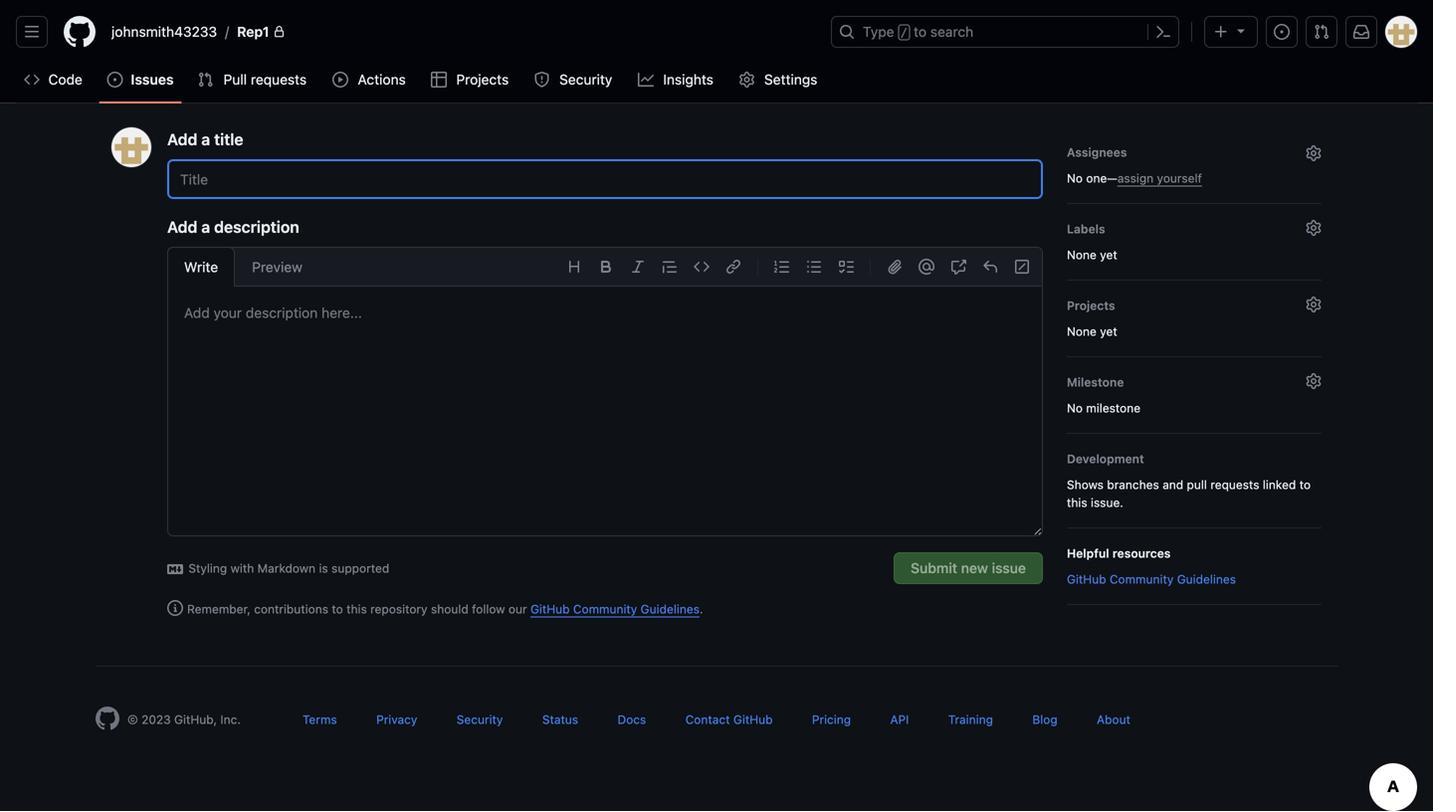 Task type: locate. For each thing, give the bounding box(es) containing it.
0 horizontal spatial this
[[347, 602, 367, 616]]

1 vertical spatial yet
[[1100, 325, 1118, 338]]

github community guidelines link
[[1067, 572, 1236, 586], [531, 602, 700, 616]]

security right shield icon
[[560, 71, 612, 88]]

0 vertical spatial homepage image
[[64, 16, 96, 48]]

0 vertical spatial security link
[[526, 65, 622, 95]]

list ordered image
[[774, 259, 790, 275]]

0 horizontal spatial git pull request image
[[198, 72, 213, 88]]

1 vertical spatial none yet
[[1067, 325, 1118, 338]]

github community guidelines
[[1067, 572, 1236, 586]]

gear image for projects
[[1306, 297, 1322, 313]]

training
[[948, 713, 993, 727]]

0 horizontal spatial requests
[[251, 71, 307, 88]]

0 horizontal spatial /
[[225, 23, 229, 40]]

this inside shows branches and pull requests linked to this issue.
[[1067, 496, 1088, 510]]

to right linked
[[1300, 478, 1311, 492]]

gear image
[[739, 72, 755, 88], [1306, 145, 1322, 161], [1306, 220, 1322, 236], [1306, 297, 1322, 313]]

actions link
[[325, 65, 415, 95]]

description for your
[[246, 305, 318, 321]]

2 no from the top
[[1067, 401, 1083, 415]]

none down labels on the top of page
[[1067, 248, 1097, 262]]

1 vertical spatial none
[[1067, 325, 1097, 338]]

rep1
[[237, 23, 269, 40]]

about
[[1097, 713, 1131, 727]]

gear image inside assignees popup button
[[1306, 145, 1322, 161]]

git pull request image left "notifications" icon
[[1314, 24, 1330, 40]]

0 vertical spatial none yet
[[1067, 248, 1118, 262]]

2 vertical spatial add
[[184, 305, 210, 321]]

yet
[[1100, 248, 1118, 262], [1100, 325, 1118, 338]]

command palette image
[[1156, 24, 1172, 40]]

repository
[[370, 602, 428, 616]]

/ inside type / to search
[[901, 26, 908, 40]]

0 vertical spatial yet
[[1100, 248, 1118, 262]]

gear image for labels
[[1306, 220, 1322, 236]]

triangle down image
[[1233, 22, 1249, 38]]

guidelines
[[1177, 572, 1236, 586], [641, 602, 700, 616]]

homepage image left ©
[[96, 707, 119, 731]]

security link left graph image
[[526, 65, 622, 95]]

status link
[[542, 713, 578, 727]]

yet for labels
[[1100, 248, 1118, 262]]

1 horizontal spatial security
[[560, 71, 612, 88]]

helpful
[[1067, 546, 1110, 560]]

0 vertical spatial guidelines
[[1177, 572, 1236, 586]]

0 vertical spatial to
[[914, 23, 927, 40]]

1 horizontal spatial /
[[901, 26, 908, 40]]

requests right pull
[[1211, 478, 1260, 492]]

to inside shows branches and pull requests linked to this issue.
[[1300, 478, 1311, 492]]

2 vertical spatial to
[[332, 602, 343, 616]]

0 vertical spatial this
[[1067, 496, 1088, 510]]

paperclip image
[[887, 259, 903, 275]]

1 vertical spatial requests
[[1211, 478, 1260, 492]]

github down helpful
[[1067, 572, 1106, 586]]

community right our
[[573, 602, 637, 616]]

description down preview
[[246, 305, 318, 321]]

graph image
[[638, 72, 654, 88]]

no for no one— assign yourself
[[1067, 171, 1083, 185]]

no for no milestone
[[1067, 401, 1083, 415]]

gear image inside labels popup button
[[1306, 220, 1322, 236]]

to for search
[[914, 23, 927, 40]]

security
[[560, 71, 612, 88], [457, 713, 503, 727]]

description for a
[[214, 218, 299, 236]]

2023
[[141, 713, 171, 727]]

1 vertical spatial git pull request image
[[198, 72, 213, 88]]

1 vertical spatial to
[[1300, 478, 1311, 492]]

1 vertical spatial a
[[201, 218, 210, 236]]

security inside security link
[[560, 71, 612, 88]]

community
[[1110, 572, 1174, 586], [573, 602, 637, 616]]

new
[[961, 560, 988, 576]]

a
[[201, 130, 210, 149], [201, 218, 210, 236]]

inc.
[[220, 713, 241, 727]]

1 horizontal spatial git pull request image
[[1314, 24, 1330, 40]]

styling
[[189, 561, 227, 575]]

no
[[1067, 171, 1083, 185], [1067, 401, 1083, 415]]

1 horizontal spatial requests
[[1211, 478, 1260, 492]]

1 none yet from the top
[[1067, 248, 1118, 262]]

@johnsmith43233 image
[[111, 127, 151, 167]]

1 no from the top
[[1067, 171, 1083, 185]]

2 none yet from the top
[[1067, 325, 1118, 338]]

this down shows
[[1067, 496, 1088, 510]]

1 vertical spatial add
[[167, 218, 197, 236]]

1 horizontal spatial github
[[734, 713, 773, 727]]

docs
[[618, 713, 646, 727]]

add a description
[[167, 218, 299, 236]]

1 vertical spatial community
[[573, 602, 637, 616]]

no left one— at right top
[[1067, 171, 1083, 185]]

projects right 'table' image
[[456, 71, 509, 88]]

1 a from the top
[[201, 130, 210, 149]]

add left title
[[167, 130, 197, 149]]

code image
[[24, 72, 40, 88]]

1 horizontal spatial security link
[[526, 65, 622, 95]]

0 vertical spatial community
[[1110, 572, 1174, 586]]

github community guidelines link right our
[[531, 602, 700, 616]]

0 vertical spatial github
[[1067, 572, 1106, 586]]

/ left rep1
[[225, 23, 229, 40]]

add a title
[[167, 130, 243, 149]]

privacy
[[376, 713, 417, 727]]

1 vertical spatial description
[[246, 305, 318, 321]]

github
[[1067, 572, 1106, 586], [531, 602, 570, 616], [734, 713, 773, 727]]

0 vertical spatial no
[[1067, 171, 1083, 185]]

git pull request image
[[1314, 24, 1330, 40], [198, 72, 213, 88]]

0 vertical spatial git pull request image
[[1314, 24, 1330, 40]]

/ for type
[[901, 26, 908, 40]]

shows branches and pull requests linked to this issue.
[[1067, 478, 1311, 510]]

status
[[542, 713, 578, 727]]

projects up "milestone"
[[1067, 299, 1116, 313]]

2 horizontal spatial to
[[1300, 478, 1311, 492]]

resources
[[1113, 546, 1171, 560]]

labels
[[1067, 222, 1106, 236]]

homepage image up code
[[64, 16, 96, 48]]

0 vertical spatial add
[[167, 130, 197, 149]]

git pull request image left "pull"
[[198, 72, 213, 88]]

1 vertical spatial github community guidelines link
[[531, 602, 700, 616]]

no down "milestone"
[[1067, 401, 1083, 415]]

requests
[[251, 71, 307, 88], [1211, 478, 1260, 492]]

is
[[319, 561, 328, 575]]

add left your
[[184, 305, 210, 321]]

security left "status" link
[[457, 713, 503, 727]]

none yet up "milestone"
[[1067, 325, 1118, 338]]

reply image
[[982, 259, 998, 275]]

add up write button
[[167, 218, 197, 236]]

2 a from the top
[[201, 218, 210, 236]]

type / to search
[[863, 23, 974, 40]]

tasklist image
[[838, 259, 854, 275]]

1 horizontal spatial guidelines
[[1177, 572, 1236, 586]]

community down resources
[[1110, 572, 1174, 586]]

0 vertical spatial none
[[1067, 248, 1097, 262]]

pull
[[224, 71, 247, 88]]

development
[[1067, 452, 1145, 466]]

contact github link
[[686, 713, 773, 727]]

list
[[104, 16, 819, 48]]

1 vertical spatial this
[[347, 602, 367, 616]]

submit new issue
[[911, 560, 1026, 576]]

rep1 link
[[229, 16, 293, 48]]

none yet down labels on the top of page
[[1067, 248, 1118, 262]]

  text field
[[168, 287, 1042, 536]]

security link
[[526, 65, 622, 95], [457, 713, 503, 727]]

1 vertical spatial guidelines
[[641, 602, 700, 616]]

1 horizontal spatial to
[[914, 23, 927, 40]]

github community guidelines link down resources
[[1067, 572, 1236, 586]]

styling with markdown is supported link
[[167, 559, 389, 577]]

yourself
[[1157, 171, 1202, 185]]

1 vertical spatial projects
[[1067, 299, 1116, 313]]

none up "milestone"
[[1067, 325, 1097, 338]]

none
[[1067, 248, 1097, 262], [1067, 325, 1097, 338]]

1 yet from the top
[[1100, 248, 1118, 262]]

a up write button
[[201, 218, 210, 236]]

git pull request image inside pull requests link
[[198, 72, 213, 88]]

security link left "status" link
[[457, 713, 503, 727]]

a left title
[[201, 130, 210, 149]]

branches
[[1107, 478, 1160, 492]]

a for title
[[201, 130, 210, 149]]

git pull request image for issue opened image
[[198, 72, 213, 88]]

none yet for projects
[[1067, 325, 1118, 338]]

code image
[[694, 259, 710, 275]]

0 vertical spatial a
[[201, 130, 210, 149]]

to right contributions
[[332, 602, 343, 616]]

2 horizontal spatial github
[[1067, 572, 1106, 586]]

1 horizontal spatial projects
[[1067, 299, 1116, 313]]

description
[[214, 218, 299, 236], [246, 305, 318, 321]]

0 horizontal spatial community
[[573, 602, 637, 616]]

0 horizontal spatial guidelines
[[641, 602, 700, 616]]

1 vertical spatial no
[[1067, 401, 1083, 415]]

mention image
[[919, 259, 935, 275]]

1 vertical spatial security link
[[457, 713, 503, 727]]

1 horizontal spatial this
[[1067, 496, 1088, 510]]

to left search on the right
[[914, 23, 927, 40]]

0 vertical spatial github community guidelines link
[[1067, 572, 1236, 586]]

this
[[1067, 496, 1088, 510], [347, 602, 367, 616]]

issue opened image
[[107, 72, 123, 88]]

1 horizontal spatial github community guidelines link
[[1067, 572, 1236, 586]]

1 vertical spatial security
[[457, 713, 503, 727]]

assign yourself button
[[1118, 169, 1202, 187]]

yet up "milestone"
[[1100, 325, 1118, 338]]

0 horizontal spatial security link
[[457, 713, 503, 727]]

0 horizontal spatial to
[[332, 602, 343, 616]]

heading image
[[566, 259, 582, 275]]

issue opened image
[[1274, 24, 1290, 40]]

italic image
[[630, 259, 646, 275]]

and
[[1163, 478, 1184, 492]]

description up add a comment tab list
[[214, 218, 299, 236]]

markdown
[[257, 561, 316, 575]]

github right contact
[[734, 713, 773, 727]]

none for projects
[[1067, 325, 1097, 338]]

0 vertical spatial security
[[560, 71, 612, 88]]

/ for johnsmith43233
[[225, 23, 229, 40]]

play image
[[333, 72, 349, 88]]

0 horizontal spatial projects
[[456, 71, 509, 88]]

homepage image
[[64, 16, 96, 48], [96, 707, 119, 731]]

requests right "pull"
[[251, 71, 307, 88]]

projects link
[[423, 65, 518, 95]]

1 none from the top
[[1067, 248, 1097, 262]]

submit new issue button
[[894, 552, 1043, 584]]

diff ignored image
[[1014, 259, 1030, 275]]

this down supported
[[347, 602, 367, 616]]

1 vertical spatial github
[[531, 602, 570, 616]]

actions
[[358, 71, 406, 88]]

git pull request image for issue opened icon
[[1314, 24, 1330, 40]]

cross reference image
[[951, 259, 967, 275]]

2 none from the top
[[1067, 325, 1097, 338]]

issue
[[992, 560, 1026, 576]]

github right our
[[531, 602, 570, 616]]

gear image inside projects 'popup button'
[[1306, 297, 1322, 313]]

/ inside johnsmith43233 /
[[225, 23, 229, 40]]

0 vertical spatial projects
[[456, 71, 509, 88]]

yet down labels on the top of page
[[1100, 248, 1118, 262]]

0 vertical spatial description
[[214, 218, 299, 236]]

helpful resources
[[1067, 546, 1171, 560]]

/ right type
[[901, 26, 908, 40]]

2 yet from the top
[[1100, 325, 1118, 338]]



Task type: vqa. For each thing, say whether or not it's contained in the screenshot.
billed
no



Task type: describe. For each thing, give the bounding box(es) containing it.
insights link
[[630, 65, 723, 95]]

issues link
[[99, 65, 182, 95]]

contributions
[[254, 602, 329, 616]]

johnsmith43233 /
[[111, 23, 229, 40]]

©
[[127, 713, 138, 727]]

requests inside shows branches and pull requests linked to this issue.
[[1211, 478, 1260, 492]]

2 vertical spatial github
[[734, 713, 773, 727]]

blog
[[1033, 713, 1058, 727]]

gear image for assignees
[[1306, 145, 1322, 161]]

shield image
[[534, 72, 550, 88]]

gear image
[[1306, 373, 1322, 389]]

milestone button
[[1067, 369, 1322, 395]]

add a comment tab list
[[167, 247, 319, 287]]

gear image inside settings link
[[739, 72, 755, 88]]

assignees
[[1067, 145, 1127, 159]]

1 vertical spatial homepage image
[[96, 707, 119, 731]]

issue.
[[1091, 496, 1124, 510]]

lock image
[[273, 26, 285, 38]]

settings link
[[731, 65, 827, 95]]

pull
[[1187, 478, 1207, 492]]

pull requests
[[224, 71, 307, 88]]

preview
[[252, 259, 302, 275]]

code link
[[16, 65, 91, 95]]

docs link
[[618, 713, 646, 727]]

your
[[214, 305, 242, 321]]

milestone
[[1067, 375, 1124, 389]]

insights
[[663, 71, 714, 88]]

Add a title text field
[[167, 159, 1043, 199]]

milestone
[[1086, 401, 1141, 415]]

© 2023 github, inc.
[[127, 713, 241, 727]]

1 horizontal spatial community
[[1110, 572, 1174, 586]]

projects inside 'popup button'
[[1067, 299, 1116, 313]]

0 vertical spatial requests
[[251, 71, 307, 88]]

johnsmith43233
[[111, 23, 217, 40]]

assignees button
[[1067, 139, 1322, 165]]

blog link
[[1033, 713, 1058, 727]]

preview button
[[235, 247, 319, 287]]

markdown image
[[167, 561, 183, 577]]

training link
[[948, 713, 993, 727]]

no one— assign yourself
[[1067, 171, 1202, 185]]

api link
[[890, 713, 909, 727]]

settings
[[764, 71, 818, 88]]

johnsmith43233 link
[[104, 16, 225, 48]]

contact
[[686, 713, 730, 727]]

a for description
[[201, 218, 210, 236]]

terms link
[[303, 713, 337, 727]]

code
[[48, 71, 82, 88]]

plus image
[[1213, 24, 1229, 40]]

add for add a title
[[167, 130, 197, 149]]

table image
[[431, 72, 447, 88]]

our
[[509, 602, 527, 616]]

supported
[[332, 561, 389, 575]]

list unordered image
[[806, 259, 822, 275]]

info image
[[167, 600, 183, 616]]

remember, contributions to this repository should follow     our github community guidelines .
[[187, 602, 703, 616]]

should
[[431, 602, 469, 616]]

yet for projects
[[1100, 325, 1118, 338]]

one—
[[1086, 171, 1118, 185]]

write button
[[167, 247, 235, 287]]

projects button
[[1067, 293, 1322, 319]]

terms
[[303, 713, 337, 727]]

bold image
[[598, 259, 614, 275]]

no milestone
[[1067, 401, 1141, 415]]

styling with markdown is supported
[[185, 561, 389, 575]]

0 horizontal spatial github community guidelines link
[[531, 602, 700, 616]]

title
[[214, 130, 243, 149]]

remember,
[[187, 602, 251, 616]]

add for add your description here...
[[184, 305, 210, 321]]

.
[[700, 602, 703, 616]]

contact github
[[686, 713, 773, 727]]

assign
[[1118, 171, 1154, 185]]

none yet for labels
[[1067, 248, 1118, 262]]

quote image
[[662, 259, 678, 275]]

with
[[231, 561, 254, 575]]

labels button
[[1067, 216, 1322, 242]]

notifications image
[[1354, 24, 1370, 40]]

pricing link
[[812, 713, 851, 727]]

type
[[863, 23, 894, 40]]

none for labels
[[1067, 248, 1097, 262]]

privacy link
[[376, 713, 417, 727]]

list containing johnsmith43233 /
[[104, 16, 819, 48]]

pricing
[[812, 713, 851, 727]]

0 horizontal spatial security
[[457, 713, 503, 727]]

link image
[[726, 259, 742, 275]]

about link
[[1097, 713, 1131, 727]]

add for add a description
[[167, 218, 197, 236]]

submit
[[911, 560, 958, 576]]

github,
[[174, 713, 217, 727]]

write
[[184, 259, 218, 275]]

0 horizontal spatial github
[[531, 602, 570, 616]]

linked
[[1263, 478, 1296, 492]]

pull requests link
[[190, 65, 317, 95]]

issues
[[131, 71, 174, 88]]

add your description here...
[[184, 305, 362, 321]]

to for this
[[332, 602, 343, 616]]

search
[[931, 23, 974, 40]]

here...
[[322, 305, 362, 321]]

api
[[890, 713, 909, 727]]

shows
[[1067, 478, 1104, 492]]



